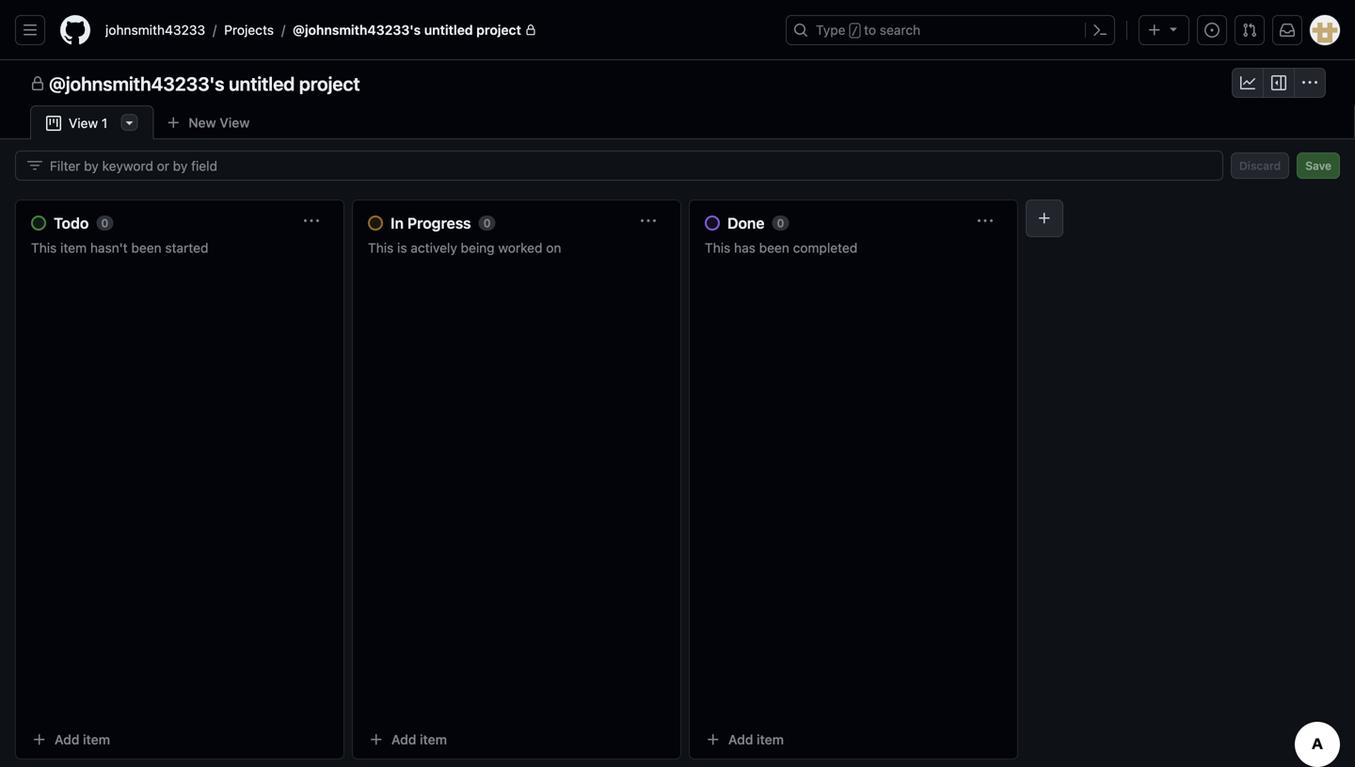 Task type: locate. For each thing, give the bounding box(es) containing it.
/ right projects at the top left of page
[[281, 22, 285, 38]]

1 vertical spatial @johnsmith43233's untitled project
[[49, 72, 360, 95]]

issue opened image
[[1205, 23, 1220, 38]]

sc 9kayk9 0 image down notifications image
[[1272, 75, 1287, 90]]

2 horizontal spatial 0
[[777, 217, 785, 230]]

tab list
[[30, 105, 292, 140]]

1 horizontal spatial @johnsmith43233's
[[293, 22, 421, 38]]

johnsmith43233
[[105, 22, 205, 38]]

sc 9kayk9 0 image up view 1 'link'
[[30, 76, 45, 91]]

0 for in progress
[[483, 217, 491, 230]]

sc 9kayk9 0 image
[[1241, 75, 1256, 90], [1272, 75, 1287, 90], [27, 158, 42, 173]]

this for in progress
[[368, 240, 394, 256]]

untitled down projects link
[[229, 72, 295, 95]]

2 this from the left
[[368, 240, 394, 256]]

3 0 from the left
[[777, 217, 785, 230]]

1 view from the left
[[220, 115, 250, 130]]

view inside popup button
[[220, 115, 250, 130]]

0 up this has been completed
[[777, 217, 785, 230]]

been right hasn't
[[131, 240, 162, 256]]

view 1 link
[[30, 105, 154, 140]]

@johnsmith43233's inside 'project' navigation
[[49, 72, 225, 95]]

2 horizontal spatial /
[[852, 24, 858, 38]]

this left has
[[705, 240, 731, 256]]

0 horizontal spatial /
[[213, 22, 217, 38]]

0 horizontal spatial untitled
[[229, 72, 295, 95]]

0
[[101, 217, 109, 230], [483, 217, 491, 230], [777, 217, 785, 230]]

1 vertical spatial @johnsmith43233's
[[49, 72, 225, 95]]

new view button
[[154, 108, 262, 138]]

new
[[189, 115, 216, 130]]

type / to search
[[816, 22, 921, 38]]

git pull request image
[[1243, 23, 1258, 38]]

0 vertical spatial untitled
[[424, 22, 473, 38]]

2 0 from the left
[[483, 217, 491, 230]]

been
[[131, 240, 162, 256], [759, 240, 790, 256]]

sc 9kayk9 0 image down view 1 'link'
[[27, 158, 42, 173]]

1 horizontal spatial /
[[281, 22, 285, 38]]

untitled
[[424, 22, 473, 38], [229, 72, 295, 95]]

untitled inside 'project' navigation
[[229, 72, 295, 95]]

tab panel containing todo
[[0, 139, 1356, 767]]

done column menu image
[[978, 214, 993, 229]]

0 horizontal spatial this
[[31, 240, 57, 256]]

this for todo
[[31, 240, 57, 256]]

/ for type
[[852, 24, 858, 38]]

tab panel
[[0, 139, 1356, 767]]

this
[[31, 240, 57, 256], [368, 240, 394, 256], [705, 240, 731, 256]]

0 horizontal spatial view
[[69, 115, 98, 131]]

on
[[546, 240, 562, 256]]

1 this from the left
[[31, 240, 57, 256]]

/ inside 'type / to search'
[[852, 24, 858, 38]]

/ for johnsmith43233
[[213, 22, 217, 38]]

tab list containing new view
[[30, 105, 292, 140]]

been right has
[[759, 240, 790, 256]]

untitled inside "link"
[[424, 22, 473, 38]]

sc 9kayk9 0 image down git pull request image
[[1241, 75, 1256, 90]]

search
[[880, 22, 921, 38]]

1 vertical spatial untitled
[[229, 72, 295, 95]]

/ left projects at the top left of page
[[213, 22, 217, 38]]

0 horizontal spatial been
[[131, 240, 162, 256]]

completed
[[793, 240, 858, 256]]

0 horizontal spatial 0
[[101, 217, 109, 230]]

sc 9kayk9 0 image up the save button
[[1303, 75, 1318, 90]]

1 horizontal spatial sc 9kayk9 0 image
[[46, 116, 61, 131]]

this left the is
[[368, 240, 394, 256]]

0 up hasn't
[[101, 217, 109, 230]]

project
[[477, 22, 522, 38], [299, 72, 360, 95]]

/
[[213, 22, 217, 38], [281, 22, 285, 38], [852, 24, 858, 38]]

1 horizontal spatial untitled
[[424, 22, 473, 38]]

1 horizontal spatial sc 9kayk9 0 image
[[1241, 75, 1256, 90]]

/ left to
[[852, 24, 858, 38]]

1 horizontal spatial project
[[477, 22, 522, 38]]

sc 9kayk9 0 image inside view 1 'link'
[[46, 116, 61, 131]]

0 for todo
[[101, 217, 109, 230]]

untitled left lock icon
[[424, 22, 473, 38]]

list
[[98, 15, 775, 45]]

0 horizontal spatial sc 9kayk9 0 image
[[27, 158, 42, 173]]

1 horizontal spatial been
[[759, 240, 790, 256]]

@johnsmith43233's inside "link"
[[293, 22, 421, 38]]

3 this from the left
[[705, 240, 731, 256]]

1 horizontal spatial 0
[[483, 217, 491, 230]]

this left the "item"
[[31, 240, 57, 256]]

sc 9kayk9 0 image
[[1303, 75, 1318, 90], [30, 76, 45, 91], [46, 116, 61, 131]]

0 vertical spatial project
[[477, 22, 522, 38]]

0 vertical spatial @johnsmith43233's
[[293, 22, 421, 38]]

command palette image
[[1093, 23, 1108, 38]]

view left the 1
[[69, 115, 98, 131]]

1 vertical spatial project
[[299, 72, 360, 95]]

0 vertical spatial @johnsmith43233's untitled project
[[293, 22, 522, 38]]

view right new
[[220, 115, 250, 130]]

projects
[[224, 22, 274, 38]]

@johnsmith43233's untitled project link
[[285, 15, 544, 45]]

0 horizontal spatial project
[[299, 72, 360, 95]]

1 horizontal spatial this
[[368, 240, 394, 256]]

2 been from the left
[[759, 240, 790, 256]]

0 horizontal spatial sc 9kayk9 0 image
[[30, 76, 45, 91]]

2 horizontal spatial sc 9kayk9 0 image
[[1303, 75, 1318, 90]]

view
[[220, 115, 250, 130], [69, 115, 98, 131]]

list containing johnsmith43233 / projects /
[[98, 15, 775, 45]]

2 horizontal spatial this
[[705, 240, 731, 256]]

notifications image
[[1280, 23, 1295, 38]]

actively
[[411, 240, 457, 256]]

0 up "being"
[[483, 217, 491, 230]]

is
[[397, 240, 407, 256]]

@johnsmith43233's
[[293, 22, 421, 38], [49, 72, 225, 95]]

1 horizontal spatial view
[[220, 115, 250, 130]]

0 horizontal spatial @johnsmith43233's
[[49, 72, 225, 95]]

save
[[1306, 159, 1332, 172]]

sc 9kayk9 0 image left view 1
[[46, 116, 61, 131]]

projects link
[[217, 15, 281, 45]]

johnsmith43233 / projects /
[[105, 22, 285, 38]]

1 0 from the left
[[101, 217, 109, 230]]

@johnsmith43233's untitled project
[[293, 22, 522, 38], [49, 72, 360, 95]]

2 view from the left
[[69, 115, 98, 131]]



Task type: describe. For each thing, give the bounding box(es) containing it.
in progress column menu image
[[641, 214, 656, 229]]

@johnsmith43233's untitled project inside "link"
[[293, 22, 522, 38]]

this is actively being worked on
[[368, 240, 562, 256]]

sc 9kayk9 0 image inside view filters region
[[27, 158, 42, 173]]

1
[[102, 115, 108, 131]]

hasn't
[[90, 240, 128, 256]]

plus image
[[1148, 23, 1163, 38]]

lock image
[[525, 24, 537, 36]]

triangle down image
[[1166, 21, 1181, 36]]

to
[[864, 22, 877, 38]]

project inside "link"
[[477, 22, 522, 38]]

has
[[734, 240, 756, 256]]

view options for view 1 image
[[122, 115, 137, 130]]

in progress
[[391, 214, 471, 232]]

type
[[816, 22, 846, 38]]

new view
[[189, 115, 250, 130]]

discard button
[[1231, 153, 1290, 179]]

2 horizontal spatial sc 9kayk9 0 image
[[1272, 75, 1287, 90]]

save button
[[1297, 153, 1341, 179]]

johnsmith43233 link
[[98, 15, 213, 45]]

todo
[[54, 214, 89, 232]]

0 for done
[[777, 217, 785, 230]]

being
[[461, 240, 495, 256]]

homepage image
[[60, 15, 90, 45]]

this item hasn't been started
[[31, 240, 209, 256]]

discard
[[1240, 159, 1281, 172]]

in
[[391, 214, 404, 232]]

add a new column to the board image
[[1037, 211, 1052, 226]]

this for done
[[705, 240, 731, 256]]

1 been from the left
[[131, 240, 162, 256]]

item
[[60, 240, 87, 256]]

view filters region
[[15, 151, 1341, 181]]

view inside 'link'
[[69, 115, 98, 131]]

worked
[[498, 240, 543, 256]]

Filter by keyword or by field field
[[50, 152, 1208, 180]]

@johnsmith43233's untitled project inside 'project' navigation
[[49, 72, 360, 95]]

project navigation
[[0, 60, 1356, 105]]

progress
[[408, 214, 471, 232]]

done
[[728, 214, 765, 232]]

this has been completed
[[705, 240, 858, 256]]

project inside navigation
[[299, 72, 360, 95]]

todo column menu image
[[304, 214, 319, 229]]

started
[[165, 240, 209, 256]]

view 1
[[69, 115, 108, 131]]



Task type: vqa. For each thing, say whether or not it's contained in the screenshot.
New View POPUP BUTTON
yes



